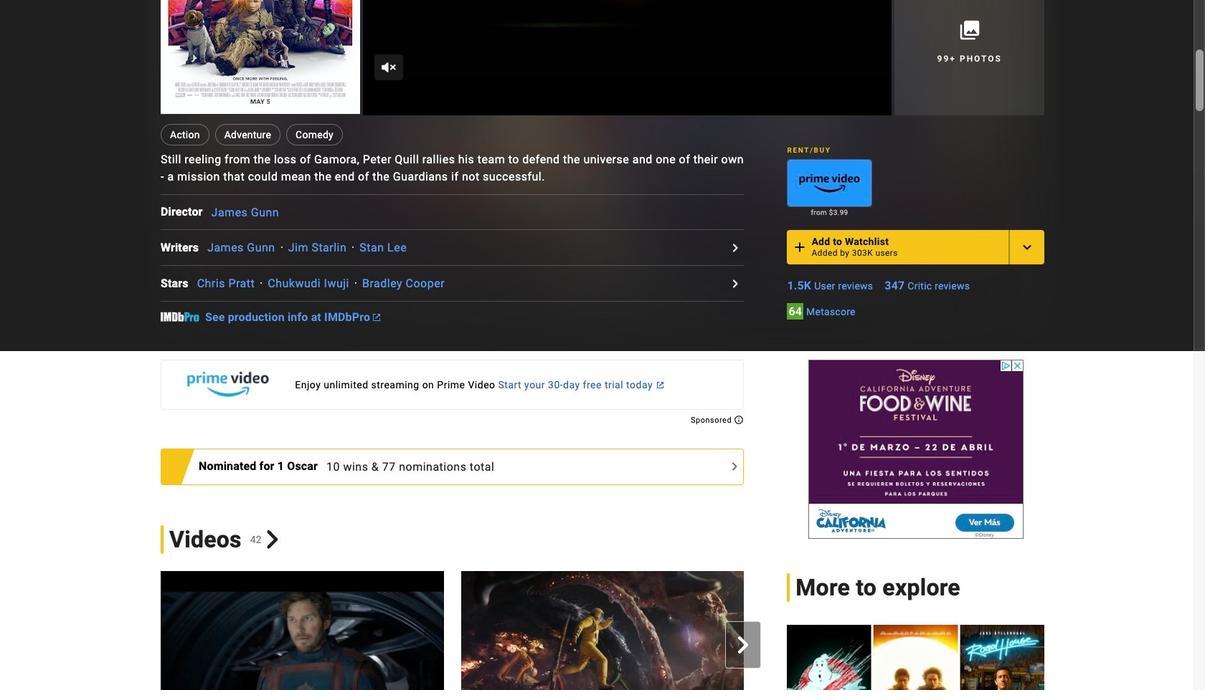 Task type: vqa. For each thing, say whether or not it's contained in the screenshot.
search box
no



Task type: locate. For each thing, give the bounding box(es) containing it.
advertisement element
[[808, 360, 1023, 539]]

1 vertical spatial see full cast and crew image
[[727, 275, 744, 292]]

0 vertical spatial chevron right inline image
[[263, 531, 282, 549]]

1 see full cast and crew image from the top
[[727, 239, 744, 257]]

0 horizontal spatial chevron right inline image
[[263, 531, 282, 549]]

0 vertical spatial see full cast and crew image
[[727, 239, 744, 257]]

chevron right inline image
[[263, 531, 282, 549], [735, 637, 752, 654]]

official trailer image
[[761, 571, 1044, 691]]

see full cast and crew image
[[727, 239, 744, 257], [727, 275, 744, 292]]

1 vertical spatial chevron right inline image
[[735, 637, 752, 654]]

vin diesel, bradley cooper, sean gunn, chris pratt, zoe saldana, dave bautista, karen gillan, pom klementieff, and maria bakalova in guardians of the galaxy vol. 3 (2023) image
[[161, 0, 360, 114]]

add title to another list image
[[1019, 239, 1036, 256]]

group
[[161, 0, 360, 115], [363, 0, 892, 115], [787, 159, 872, 219], [787, 159, 872, 207], [143, 571, 1044, 691], [161, 571, 444, 691], [461, 571, 744, 691], [761, 571, 1044, 691], [787, 625, 1044, 691]]



Task type: describe. For each thing, give the bounding box(es) containing it.
see full cast and crew element
[[161, 204, 211, 221]]

see more awards and nominations image
[[726, 459, 743, 476]]

watch tv spot element
[[363, 0, 892, 115]]

video player application
[[363, 0, 892, 115]]

launch inline image
[[373, 314, 380, 321]]

add image
[[791, 239, 809, 256]]

trailer #2 image
[[461, 571, 744, 691]]

volume off image
[[380, 59, 398, 76]]

1 horizontal spatial chevron right inline image
[[735, 637, 752, 654]]

watch on prime video image
[[788, 160, 871, 207]]

production art image
[[787, 625, 1044, 691]]

still reeling from the loss of gamora, peter quill rallies his team to defend the universe and one of their own - a mission that could mean the end of the guardians if not successful. image
[[363, 0, 892, 115]]

tv spot image
[[161, 571, 444, 691]]

2 see full cast and crew image from the top
[[727, 275, 744, 292]]



